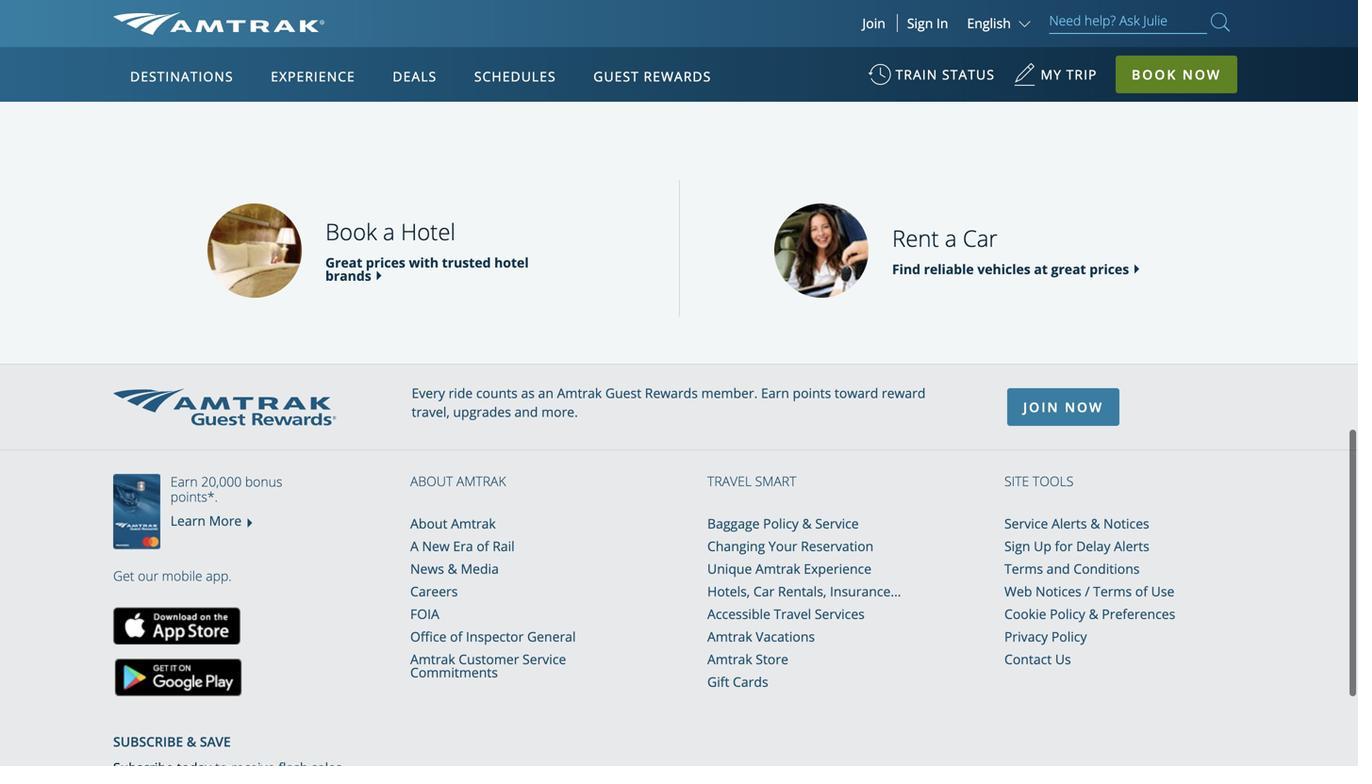 Task type: locate. For each thing, give the bounding box(es) containing it.
guest rewards button
[[586, 50, 719, 103]]

1 vertical spatial guest
[[605, 384, 641, 402]]

find reliable vehicles at great prices link
[[892, 260, 1148, 278]]

baggage
[[707, 515, 760, 533]]

book
[[1132, 66, 1177, 83]]

about inside about amtrak a new era of rail news & media careers foia office of inspector general amtrak customer service commitments
[[410, 515, 447, 533]]

amtrak up more.
[[557, 384, 602, 402]]

2 vertical spatial policy
[[1051, 628, 1087, 646]]

changing your reservation link
[[707, 538, 874, 556]]

1 vertical spatial travel
[[774, 606, 811, 624]]

join left sign in
[[862, 14, 885, 32]]

member.
[[701, 384, 758, 402]]

foia link
[[410, 606, 439, 624]]

0 horizontal spatial travel
[[707, 473, 752, 491]]

news
[[410, 560, 444, 578]]

and inside service alerts & notices sign up for delay alerts terms and conditions web notices / terms of use cookie policy & preferences privacy policy contact us
[[1047, 560, 1070, 578]]

Please enter your search item search field
[[1049, 9, 1207, 34]]

preferences
[[1102, 606, 1175, 624]]

join inside footer
[[1023, 399, 1060, 417]]

1 horizontal spatial a
[[945, 223, 957, 254]]

guest inside guest rewards popup button
[[593, 67, 639, 85]]

english button
[[967, 14, 1035, 32]]

1 horizontal spatial join
[[1023, 399, 1060, 417]]

privacy
[[1004, 628, 1048, 646]]

20,000
[[201, 473, 242, 491]]

earn inside earn 20,000 bonus points*. learn more
[[170, 473, 198, 491]]

baggage policy & service link
[[707, 515, 859, 533]]

policy up 'us' on the bottom right of the page
[[1051, 628, 1087, 646]]

rent
[[892, 223, 939, 254]]

& up "changing your reservation" link
[[802, 515, 812, 533]]

terms up web
[[1004, 560, 1043, 578]]

cookie
[[1004, 606, 1046, 624]]

earn left 20,000
[[170, 473, 198, 491]]

amtrak guest rewards preferred mastercard image
[[113, 475, 170, 550]]

book
[[325, 216, 377, 247]]

sign left the up
[[1004, 538, 1030, 556]]

rewards inside "every ride counts as an amtrak guest rewards member. earn points toward reward travel, upgrades and more."
[[645, 384, 698, 402]]

my
[[1041, 66, 1062, 83]]

0 horizontal spatial prices
[[366, 254, 405, 271]]

0 horizontal spatial terms
[[1004, 560, 1043, 578]]

2 about from the top
[[410, 515, 447, 533]]

experience button
[[263, 50, 363, 103]]

and down for
[[1047, 560, 1070, 578]]

1 horizontal spatial travel
[[774, 606, 811, 624]]

use
[[1151, 583, 1174, 601]]

join for join now
[[1023, 399, 1060, 417]]

0 horizontal spatial of
[[450, 628, 462, 646]]

get our mobile app.
[[113, 567, 232, 585]]

2 horizontal spatial of
[[1135, 583, 1148, 601]]

0 vertical spatial guest
[[593, 67, 639, 85]]

1 vertical spatial join
[[1023, 399, 1060, 417]]

hotel
[[401, 216, 455, 247]]

service
[[815, 515, 859, 533], [1004, 515, 1048, 533], [523, 651, 566, 669]]

amtrak
[[557, 384, 602, 402], [456, 473, 506, 491], [451, 515, 496, 533], [755, 560, 800, 578], [707, 628, 752, 646], [410, 651, 455, 669], [707, 651, 752, 669]]

0 horizontal spatial experience
[[271, 67, 355, 85]]

join inside banner
[[862, 14, 885, 32]]

up
[[1034, 538, 1051, 556]]

0 vertical spatial rewards
[[644, 67, 711, 85]]

of
[[477, 538, 489, 556], [1135, 583, 1148, 601], [450, 628, 462, 646]]

1 vertical spatial car
[[753, 583, 774, 601]]

0 horizontal spatial service
[[523, 651, 566, 669]]

office
[[410, 628, 447, 646]]

1 vertical spatial terms
[[1093, 583, 1132, 601]]

policy up your
[[763, 515, 799, 533]]

1 horizontal spatial terms
[[1093, 583, 1132, 601]]

sign in button
[[907, 14, 948, 32]]

find
[[892, 260, 920, 278]]

0 vertical spatial about
[[410, 473, 453, 491]]

travel,
[[412, 403, 450, 421]]

prices inside rent a car find reliable vehicles at great prices
[[1090, 260, 1129, 278]]

about
[[410, 473, 453, 491], [410, 515, 447, 533]]

1 vertical spatial experience
[[804, 560, 871, 578]]

alerts up for
[[1052, 515, 1087, 533]]

banner containing join
[[0, 0, 1358, 436]]

service alerts & notices sign up for delay alerts terms and conditions web notices / terms of use cookie policy & preferences privacy policy contact us
[[1004, 515, 1175, 669]]

0 horizontal spatial and
[[514, 403, 538, 421]]

a right book
[[383, 216, 395, 247]]

privacy policy link
[[1004, 628, 1087, 646]]

1 vertical spatial notices
[[1036, 583, 1081, 601]]

1 horizontal spatial earn
[[761, 384, 789, 402]]

and down as
[[514, 403, 538, 421]]

policy
[[763, 515, 799, 533], [1050, 606, 1085, 624], [1051, 628, 1087, 646]]

1 horizontal spatial service
[[815, 515, 859, 533]]

1 horizontal spatial sign
[[1004, 538, 1030, 556]]

banner
[[0, 0, 1358, 436]]

terms down conditions
[[1093, 583, 1132, 601]]

1 horizontal spatial experience
[[804, 560, 871, 578]]

foia
[[410, 606, 439, 624]]

travel up vacations
[[774, 606, 811, 624]]

prices right great
[[1090, 260, 1129, 278]]

join now link
[[1007, 389, 1120, 426]]

a inside book a hotel great prices with trusted hotel brands
[[383, 216, 395, 247]]

media
[[461, 560, 499, 578]]

amtrak down office
[[410, 651, 455, 669]]

conditions
[[1073, 560, 1140, 578]]

now
[[1065, 399, 1104, 417]]

in
[[936, 14, 948, 32]]

our
[[138, 567, 158, 585]]

1 horizontal spatial prices
[[1090, 260, 1129, 278]]

with
[[409, 254, 439, 271]]

0 vertical spatial notices
[[1103, 515, 1149, 533]]

1 horizontal spatial alerts
[[1114, 538, 1149, 556]]

0 vertical spatial terms
[[1004, 560, 1043, 578]]

as
[[521, 384, 535, 402]]

every ride counts as an amtrak guest rewards member. earn points toward reward travel, upgrades and more.
[[412, 384, 926, 421]]

a
[[383, 216, 395, 247], [945, 223, 957, 254]]

0 vertical spatial car
[[963, 223, 998, 254]]

0 vertical spatial and
[[514, 403, 538, 421]]

save
[[200, 733, 231, 751]]

0 vertical spatial sign
[[907, 14, 933, 32]]

earn
[[761, 384, 789, 402], [170, 473, 198, 491]]

notices up delay
[[1103, 515, 1149, 533]]

0 vertical spatial policy
[[763, 515, 799, 533]]

&
[[802, 515, 812, 533], [1090, 515, 1100, 533], [448, 560, 457, 578], [1089, 606, 1098, 624], [187, 733, 196, 751]]

gift
[[707, 674, 729, 692]]

reservation
[[801, 538, 874, 556]]

app.
[[206, 567, 232, 585]]

amtrak up gift cards link on the right bottom of page
[[707, 651, 752, 669]]

subscribe & save footer
[[113, 697, 354, 767]]

1 horizontal spatial of
[[477, 538, 489, 556]]

0 vertical spatial join
[[862, 14, 885, 32]]

experience
[[271, 67, 355, 85], [804, 560, 871, 578]]

earn inside "every ride counts as an amtrak guest rewards member. earn points toward reward travel, upgrades and more."
[[761, 384, 789, 402]]

footer
[[0, 364, 1358, 767]]

join left now
[[1023, 399, 1060, 417]]

book now button
[[1116, 56, 1237, 93]]

car up accessible travel services "link"
[[753, 583, 774, 601]]

train status
[[896, 66, 995, 83]]

sign left "in"
[[907, 14, 933, 32]]

service down general
[[523, 651, 566, 669]]

earn left "points"
[[761, 384, 789, 402]]

baggage policy & service changing your reservation unique amtrak experience hotels, car rentals, insurance... accessible travel services amtrak vacations amtrak store gift cards
[[707, 515, 901, 692]]

notices down terms and conditions link
[[1036, 583, 1081, 601]]

1 vertical spatial earn
[[170, 473, 198, 491]]

of right era
[[477, 538, 489, 556]]

reliable
[[924, 260, 974, 278]]

travel up baggage
[[707, 473, 752, 491]]

car inside rent a car find reliable vehicles at great prices
[[963, 223, 998, 254]]

0 horizontal spatial notices
[[1036, 583, 1081, 601]]

about amtrak
[[410, 473, 506, 491]]

site
[[1004, 473, 1029, 491]]

amtrak down the accessible
[[707, 628, 752, 646]]

& down the a new era of rail link
[[448, 560, 457, 578]]

0 horizontal spatial earn
[[170, 473, 198, 491]]

1 vertical spatial sign
[[1004, 538, 1030, 556]]

service up the up
[[1004, 515, 1048, 533]]

customer
[[459, 651, 519, 669]]

alerts up conditions
[[1114, 538, 1149, 556]]

about amtrak link
[[410, 515, 496, 533]]

learn more link
[[170, 512, 242, 530]]

2 horizontal spatial service
[[1004, 515, 1048, 533]]

sign
[[907, 14, 933, 32], [1004, 538, 1030, 556]]

rail
[[492, 538, 515, 556]]

1 vertical spatial alerts
[[1114, 538, 1149, 556]]

regions map image
[[183, 157, 636, 421]]

prices left with
[[366, 254, 405, 271]]

of right office
[[450, 628, 462, 646]]

service inside baggage policy & service changing your reservation unique amtrak experience hotels, car rentals, insurance... accessible travel services amtrak vacations amtrak store gift cards
[[815, 515, 859, 533]]

a up the reliable
[[945, 223, 957, 254]]

points
[[793, 384, 831, 402]]

commitments
[[410, 664, 498, 682]]

2 vertical spatial of
[[450, 628, 462, 646]]

office of inspector general link
[[410, 628, 576, 646]]

about up about amtrak link
[[410, 473, 453, 491]]

0 horizontal spatial a
[[383, 216, 395, 247]]

cards
[[733, 674, 768, 692]]

a inside rent a car find reliable vehicles at great prices
[[945, 223, 957, 254]]

application
[[183, 157, 636, 421]]

service up reservation at the right of page
[[815, 515, 859, 533]]

of left use
[[1135, 583, 1148, 601]]

1 vertical spatial of
[[1135, 583, 1148, 601]]

rewards
[[644, 67, 711, 85], [645, 384, 698, 402]]

1 about from the top
[[410, 473, 453, 491]]

& down web notices / terms of use link
[[1089, 606, 1098, 624]]

a for book
[[383, 216, 395, 247]]

0 horizontal spatial car
[[753, 583, 774, 601]]

counts
[[476, 384, 518, 402]]

0 vertical spatial alerts
[[1052, 515, 1087, 533]]

smart
[[755, 473, 796, 491]]

1 horizontal spatial car
[[963, 223, 998, 254]]

car up vehicles
[[963, 223, 998, 254]]

every
[[412, 384, 445, 402]]

1 vertical spatial about
[[410, 515, 447, 533]]

at
[[1034, 260, 1048, 278]]

footer containing every ride counts as an amtrak guest rewards member. earn points toward reward travel, upgrades and more.
[[0, 364, 1358, 767]]

0 horizontal spatial join
[[862, 14, 885, 32]]

1 vertical spatial and
[[1047, 560, 1070, 578]]

list
[[113, 0, 443, 58]]

cars image
[[774, 204, 869, 298]]

0 vertical spatial travel
[[707, 473, 752, 491]]

experience inside baggage policy & service changing your reservation unique amtrak experience hotels, car rentals, insurance... accessible travel services amtrak vacations amtrak store gift cards
[[804, 560, 871, 578]]

a new era of rail link
[[410, 538, 515, 556]]

policy down /
[[1050, 606, 1085, 624]]

about up new
[[410, 515, 447, 533]]

learn
[[170, 512, 206, 530]]

insurance...
[[830, 583, 901, 601]]

0 vertical spatial earn
[[761, 384, 789, 402]]

1 vertical spatial rewards
[[645, 384, 698, 402]]

1 vertical spatial policy
[[1050, 606, 1085, 624]]

0 vertical spatial experience
[[271, 67, 355, 85]]

amtrak image
[[113, 12, 325, 35]]

0 horizontal spatial sign
[[907, 14, 933, 32]]

hotel
[[494, 254, 529, 271]]

1 horizontal spatial and
[[1047, 560, 1070, 578]]



Task type: describe. For each thing, give the bounding box(es) containing it.
prices inside book a hotel great prices with trusted hotel brands
[[366, 254, 405, 271]]

rent a car find reliable vehicles at great prices
[[892, 223, 1129, 278]]

hotels image
[[207, 204, 302, 298]]

amtrak down your
[[755, 560, 800, 578]]

destinations button
[[123, 50, 241, 103]]

about amtrak a new era of rail news & media careers foia office of inspector general amtrak customer service commitments
[[410, 515, 576, 682]]

contact
[[1004, 651, 1052, 669]]

service alerts & notices link
[[1004, 515, 1149, 533]]

changing
[[707, 538, 765, 556]]

& up delay
[[1090, 515, 1100, 533]]

policy inside baggage policy & service changing your reservation unique amtrak experience hotels, car rentals, insurance... accessible travel services amtrak vacations amtrak store gift cards
[[763, 515, 799, 533]]

hotels,
[[707, 583, 750, 601]]

travel inside baggage policy & service changing your reservation unique amtrak experience hotels, car rentals, insurance... accessible travel services amtrak vacations amtrak store gift cards
[[774, 606, 811, 624]]

terms and conditions link
[[1004, 560, 1140, 578]]

a for rent
[[945, 223, 957, 254]]

status
[[942, 66, 995, 83]]

web
[[1004, 583, 1032, 601]]

brands
[[325, 267, 371, 285]]

a
[[410, 538, 419, 556]]

1 horizontal spatial notices
[[1103, 515, 1149, 533]]

service inside about amtrak a new era of rail news & media careers foia office of inspector general amtrak customer service commitments
[[523, 651, 566, 669]]

trip
[[1066, 66, 1097, 83]]

about for about amtrak a new era of rail news & media careers foia office of inspector general amtrak customer service commitments
[[410, 515, 447, 533]]

careers
[[410, 583, 458, 601]]

book now
[[1132, 66, 1221, 83]]

gift cards link
[[707, 674, 768, 692]]

services
[[815, 606, 865, 624]]

web notices / terms of use link
[[1004, 583, 1174, 601]]

join now
[[1023, 399, 1104, 417]]

schedules
[[474, 67, 556, 85]]

deals button
[[385, 50, 444, 103]]

mobile
[[162, 567, 202, 585]]

reward
[[882, 384, 926, 402]]

sign inside banner
[[907, 14, 933, 32]]

site tools
[[1004, 473, 1074, 491]]

service inside service alerts & notices sign up for delay alerts terms and conditions web notices / terms of use cookie policy & preferences privacy policy contact us
[[1004, 515, 1048, 533]]

sign inside service alerts & notices sign up for delay alerts terms and conditions web notices / terms of use cookie policy & preferences privacy policy contact us
[[1004, 538, 1030, 556]]

upgrades
[[453, 403, 511, 421]]

schedules link
[[467, 47, 564, 102]]

car inside baggage policy & service changing your reservation unique amtrak experience hotels, car rentals, insurance... accessible travel services amtrak vacations amtrak store gift cards
[[753, 583, 774, 601]]

guest inside "every ride counts as an amtrak guest rewards member. earn points toward reward travel, upgrades and more."
[[605, 384, 641, 402]]

sign in
[[907, 14, 948, 32]]

english
[[967, 14, 1011, 32]]

vacations
[[756, 628, 815, 646]]

your
[[769, 538, 797, 556]]

delay
[[1076, 538, 1111, 556]]

vehicles
[[977, 260, 1031, 278]]

bonus
[[245, 473, 282, 491]]

unique amtrak experience link
[[707, 560, 871, 578]]

accessible
[[707, 606, 770, 624]]

more
[[209, 512, 242, 530]]

amtrak up about amtrak link
[[456, 473, 506, 491]]

and inside "every ride counts as an amtrak guest rewards member. earn points toward reward travel, upgrades and more."
[[514, 403, 538, 421]]

amtrak guest rewards image
[[113, 389, 336, 426]]

accessible travel services link
[[707, 606, 865, 624]]

destinations
[[130, 67, 233, 85]]

book a hotel great prices with trusted hotel brands
[[325, 216, 529, 285]]

experience inside popup button
[[271, 67, 355, 85]]

guest rewards
[[593, 67, 711, 85]]

rewards inside popup button
[[644, 67, 711, 85]]

search icon image
[[1211, 9, 1230, 35]]

great
[[325, 254, 362, 271]]

store
[[756, 651, 788, 669]]

train
[[896, 66, 938, 83]]

great
[[1051, 260, 1086, 278]]

unique
[[707, 560, 752, 578]]

my trip button
[[1013, 57, 1097, 103]]

sign up for delay alerts link
[[1004, 538, 1149, 556]]

tools
[[1033, 473, 1074, 491]]

more.
[[541, 403, 578, 421]]

now
[[1183, 66, 1221, 83]]

ride
[[449, 384, 473, 402]]

earn 20,000 bonus points*. learn more
[[170, 473, 282, 530]]

join for join
[[862, 14, 885, 32]]

trusted
[[442, 254, 491, 271]]

news & media link
[[410, 560, 499, 578]]

hotels, car rentals, insurance... link
[[707, 583, 901, 601]]

new
[[422, 538, 450, 556]]

0 vertical spatial of
[[477, 538, 489, 556]]

an
[[538, 384, 554, 402]]

amtrak store link
[[707, 651, 788, 669]]

/
[[1085, 583, 1090, 601]]

get
[[113, 567, 134, 585]]

general
[[527, 628, 576, 646]]

& left save
[[187, 733, 196, 751]]

rentals,
[[778, 583, 826, 601]]

amtrak up era
[[451, 515, 496, 533]]

cookie policy & preferences link
[[1004, 606, 1175, 624]]

for
[[1055, 538, 1073, 556]]

subscribe & save
[[113, 733, 231, 751]]

amtrak inside "every ride counts as an amtrak guest rewards member. earn points toward reward travel, upgrades and more."
[[557, 384, 602, 402]]

great prices with trusted hotel brands link
[[325, 254, 585, 285]]

of inside service alerts & notices sign up for delay alerts terms and conditions web notices / terms of use cookie policy & preferences privacy policy contact us
[[1135, 583, 1148, 601]]

& inside baggage policy & service changing your reservation unique amtrak experience hotels, car rentals, insurance... accessible travel services amtrak vacations amtrak store gift cards
[[802, 515, 812, 533]]

amtrak vacations link
[[707, 628, 815, 646]]

join button
[[851, 14, 898, 32]]

about for about amtrak
[[410, 473, 453, 491]]

& inside about amtrak a new era of rail news & media careers foia office of inspector general amtrak customer service commitments
[[448, 560, 457, 578]]

contact us link
[[1004, 651, 1071, 669]]

0 horizontal spatial alerts
[[1052, 515, 1087, 533]]

amtrak customer service commitments link
[[410, 651, 566, 682]]



Task type: vqa. For each thing, say whether or not it's contained in the screenshot.
NEXT
no



